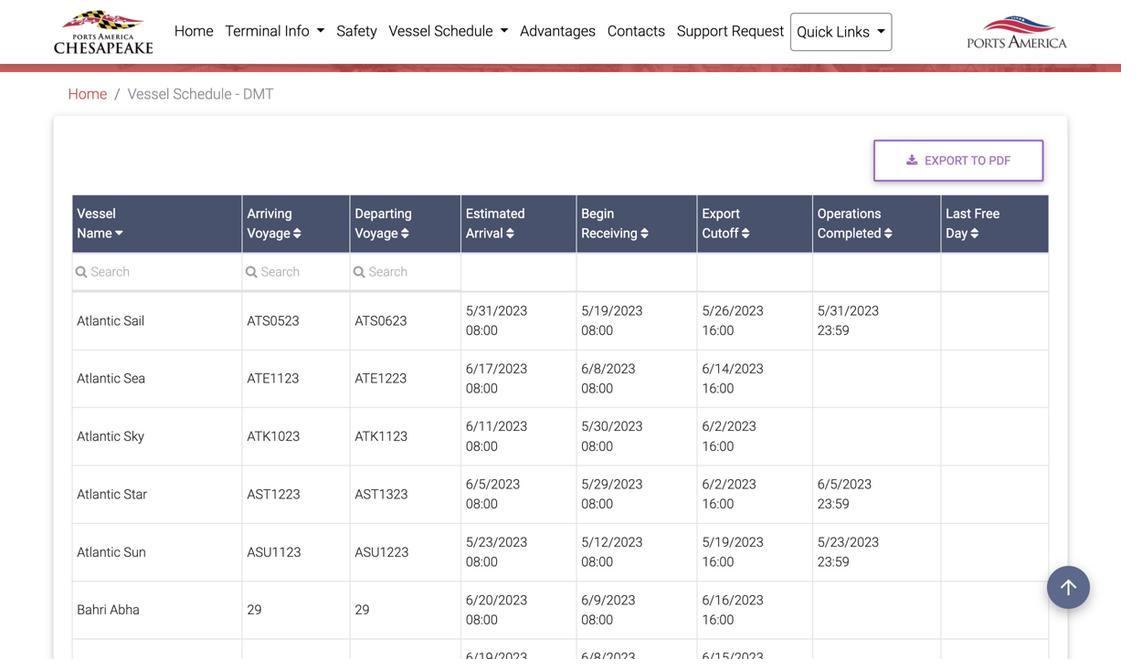 Task type: vqa. For each thing, say whether or not it's contained in the screenshot.
Transactions
no



Task type: locate. For each thing, give the bounding box(es) containing it.
voyage inside arriving voyage
[[247, 226, 290, 241]]

6/2/2023 for 5/30/2023 08:00
[[702, 419, 756, 435]]

1 horizontal spatial vessel
[[128, 86, 169, 103]]

completed
[[818, 226, 881, 241]]

estimated arrival
[[466, 206, 525, 241]]

3 atlantic from the top
[[77, 429, 121, 445]]

5/19/2023
[[581, 303, 643, 319], [702, 535, 764, 550]]

0 vertical spatial 6/2/2023
[[702, 419, 756, 435]]

08:00 for 5/29/2023 08:00
[[581, 497, 613, 512]]

5/31/2023 for 23:59
[[818, 303, 879, 319]]

1 6/2/2023 from the top
[[702, 419, 756, 435]]

6/9/2023
[[581, 593, 636, 608]]

08:00 inside the 5/12/2023 08:00
[[581, 555, 613, 570]]

1 horizontal spatial 5/19/2023
[[702, 535, 764, 550]]

-
[[235, 86, 239, 103]]

0 vertical spatial home
[[174, 22, 213, 40]]

terminal info
[[225, 22, 313, 40]]

16:00 for 6/8/2023 08:00
[[702, 381, 734, 397]]

1 horizontal spatial export
[[925, 154, 968, 168]]

6 16:00 from the top
[[702, 613, 734, 628]]

sun
[[124, 545, 146, 560]]

1 6/2/2023 16:00 from the top
[[702, 419, 756, 454]]

08:00 inside 5/23/2023 08:00
[[466, 555, 498, 570]]

08:00 for 5/19/2023 08:00
[[581, 323, 613, 339]]

ats0623
[[355, 313, 407, 329]]

1 horizontal spatial 5/31/2023
[[818, 303, 879, 319]]

08:00 up 6/20/2023
[[466, 555, 498, 570]]

08:00 for 6/20/2023 08:00
[[466, 613, 498, 628]]

5/12/2023 08:00
[[581, 535, 643, 570]]

0 horizontal spatial home link
[[68, 86, 107, 103]]

arriving
[[247, 206, 292, 222]]

vessel right safety
[[389, 22, 431, 40]]

export to pdf
[[925, 154, 1011, 168]]

0 horizontal spatial 29
[[247, 603, 262, 618]]

cutoff
[[702, 226, 739, 241]]

1 23:59 from the top
[[818, 323, 849, 339]]

2 atlantic from the top
[[77, 371, 121, 387]]

safety link
[[331, 13, 383, 49]]

08:00 down 6/8/2023
[[581, 381, 613, 397]]

1 horizontal spatial 29
[[355, 603, 370, 618]]

16:00 inside 5/26/2023 16:00
[[702, 323, 734, 339]]

0 vertical spatial vessel
[[389, 22, 431, 40]]

schedule for vessel schedule
[[434, 22, 493, 40]]

operations completed
[[818, 206, 881, 241]]

vessel up the name
[[77, 206, 116, 222]]

safety
[[337, 22, 377, 40]]

16:00 for 5/19/2023 08:00
[[702, 323, 734, 339]]

08:00 inside 6/20/2023 08:00
[[466, 613, 498, 628]]

export
[[925, 154, 968, 168], [702, 206, 740, 222]]

export up cutoff at the right
[[702, 206, 740, 222]]

terminal info link
[[219, 13, 331, 49]]

2 voyage from the left
[[355, 226, 398, 241]]

6/16/2023
[[702, 593, 764, 608]]

atlantic left sky
[[77, 429, 121, 445]]

2 6/2/2023 from the top
[[702, 477, 756, 493]]

asu1223
[[355, 545, 409, 560]]

voyage inside departing voyage
[[355, 226, 398, 241]]

29
[[247, 603, 262, 618], [355, 603, 370, 618]]

6/2/2023 down 6/14/2023 16:00
[[702, 419, 756, 435]]

name
[[77, 226, 112, 241]]

vessel schedule link
[[383, 13, 514, 49]]

5/23/2023 23:59
[[818, 535, 879, 570]]

to
[[971, 154, 986, 168]]

None field
[[73, 264, 242, 291], [243, 264, 350, 291], [351, 264, 461, 291], [73, 264, 242, 291], [243, 264, 350, 291], [351, 264, 461, 291]]

5/19/2023 for 08:00
[[581, 303, 643, 319]]

last
[[946, 206, 971, 222]]

5 16:00 from the top
[[702, 555, 734, 570]]

vessel schedule
[[389, 22, 497, 40]]

4 atlantic from the top
[[77, 487, 121, 502]]

2 5/23/2023 from the left
[[818, 535, 879, 550]]

vessel name
[[77, 206, 116, 241]]

0 horizontal spatial voyage
[[247, 226, 290, 241]]

5/31/2023 down completed
[[818, 303, 879, 319]]

6/2/2023 16:00
[[702, 419, 756, 454], [702, 477, 756, 512]]

vessel left -
[[128, 86, 169, 103]]

08:00 down 5/30/2023
[[581, 439, 613, 454]]

23:59 inside 6/5/2023 23:59
[[818, 497, 849, 512]]

08:00 up 5/23/2023 08:00
[[466, 497, 498, 512]]

ate1123
[[247, 371, 299, 387]]

08:00 for 6/11/2023 08:00
[[466, 439, 498, 454]]

0 horizontal spatial schedule
[[173, 86, 232, 103]]

6/17/2023 08:00
[[466, 361, 527, 397]]

0 vertical spatial export
[[925, 154, 968, 168]]

4 16:00 from the top
[[702, 497, 734, 512]]

23:59
[[818, 323, 849, 339], [818, 497, 849, 512], [818, 555, 849, 570]]

6/2/2023 16:00 for 5/30/2023
[[702, 419, 756, 454]]

support request
[[677, 22, 784, 40]]

6/2/2023 16:00 down 6/14/2023 16:00
[[702, 419, 756, 454]]

atlantic star
[[77, 487, 147, 502]]

08:00 inside the 6/11/2023 08:00
[[466, 439, 498, 454]]

atlantic sun
[[77, 545, 146, 560]]

08:00 down the 5/29/2023 on the bottom of page
[[581, 497, 613, 512]]

08:00 inside 6/8/2023 08:00
[[581, 381, 613, 397]]

begin receiving
[[581, 206, 638, 241]]

voyage for departing voyage
[[355, 226, 398, 241]]

1 vertical spatial home link
[[68, 86, 107, 103]]

16:00 up 5/19/2023 16:00
[[702, 497, 734, 512]]

atlantic for atlantic sun
[[77, 545, 121, 560]]

5/19/2023 up 6/8/2023
[[581, 303, 643, 319]]

16:00 for 5/30/2023 08:00
[[702, 439, 734, 454]]

atlantic for atlantic sail
[[77, 313, 121, 329]]

export for export to pdf
[[925, 154, 968, 168]]

5/31/2023 23:59
[[818, 303, 879, 339]]

08:00 down 6/9/2023
[[581, 613, 613, 628]]

2 horizontal spatial vessel
[[389, 22, 431, 40]]

voyage down departing on the top left of the page
[[355, 226, 398, 241]]

16:00 up 6/16/2023
[[702, 555, 734, 570]]

arriving voyage
[[247, 206, 294, 241]]

1 16:00 from the top
[[702, 323, 734, 339]]

08:00 up 6/8/2023
[[581, 323, 613, 339]]

16:00 inside 6/14/2023 16:00
[[702, 381, 734, 397]]

quick links
[[797, 23, 873, 41]]

estimated
[[466, 206, 525, 222]]

export for export cutoff
[[702, 206, 740, 222]]

08:00 down 6/11/2023
[[466, 439, 498, 454]]

08:00 for 6/8/2023 08:00
[[581, 381, 613, 397]]

0 vertical spatial 23:59
[[818, 323, 849, 339]]

atlantic
[[77, 313, 121, 329], [77, 371, 121, 387], [77, 429, 121, 445], [77, 487, 121, 502], [77, 545, 121, 560]]

operations
[[818, 206, 881, 222]]

5/23/2023 down 6/5/2023 08:00
[[466, 535, 527, 550]]

schedule
[[434, 22, 493, 40], [173, 86, 232, 103]]

08:00 down 5/12/2023
[[581, 555, 613, 570]]

08:00 inside 6/17/2023 08:00
[[466, 381, 498, 397]]

08:00 for 6/5/2023 08:00
[[466, 497, 498, 512]]

2 16:00 from the top
[[702, 381, 734, 397]]

0 horizontal spatial vessel
[[77, 206, 116, 222]]

08:00 inside 6/5/2023 08:00
[[466, 497, 498, 512]]

2 vertical spatial 23:59
[[818, 555, 849, 570]]

1 vertical spatial 6/2/2023
[[702, 477, 756, 493]]

0 vertical spatial 5/19/2023
[[581, 303, 643, 319]]

0 horizontal spatial 6/5/2023
[[466, 477, 520, 493]]

2 23:59 from the top
[[818, 497, 849, 512]]

16:00 down 6/14/2023 16:00
[[702, 439, 734, 454]]

08:00 up 6/17/2023
[[466, 323, 498, 339]]

atlantic left sail
[[77, 313, 121, 329]]

16:00 down 6/16/2023
[[702, 613, 734, 628]]

0 horizontal spatial home
[[68, 86, 107, 103]]

5/19/2023 08:00
[[581, 303, 643, 339]]

atlantic left star at the left of page
[[77, 487, 121, 502]]

0 vertical spatial schedule
[[434, 22, 493, 40]]

1 6/5/2023 from the left
[[466, 477, 520, 493]]

6/5/2023 down the 6/11/2023 08:00
[[466, 477, 520, 493]]

0 horizontal spatial 5/19/2023
[[581, 303, 643, 319]]

0 horizontal spatial export
[[702, 206, 740, 222]]

6/8/2023
[[581, 361, 636, 377]]

2 6/5/2023 from the left
[[818, 477, 872, 493]]

3 23:59 from the top
[[818, 555, 849, 570]]

16:00 inside 5/19/2023 16:00
[[702, 555, 734, 570]]

6/5/2023 up 5/23/2023 23:59 on the bottom of page
[[818, 477, 872, 493]]

0 horizontal spatial 5/31/2023
[[466, 303, 527, 319]]

6/2/2023 up 5/19/2023 16:00
[[702, 477, 756, 493]]

go to top image
[[1047, 566, 1090, 609]]

1 atlantic from the top
[[77, 313, 121, 329]]

08:00 down 6/17/2023
[[466, 381, 498, 397]]

23:59 for 5/31/2023 23:59
[[818, 323, 849, 339]]

5/19/2023 for 16:00
[[702, 535, 764, 550]]

16:00 down 6/14/2023
[[702, 381, 734, 397]]

vessel
[[389, 22, 431, 40], [128, 86, 169, 103], [77, 206, 116, 222]]

1 voyage from the left
[[247, 226, 290, 241]]

2 vertical spatial vessel
[[77, 206, 116, 222]]

6/5/2023 08:00
[[466, 477, 520, 512]]

3 16:00 from the top
[[702, 439, 734, 454]]

2 6/2/2023 16:00 from the top
[[702, 477, 756, 512]]

6/2/2023
[[702, 419, 756, 435], [702, 477, 756, 493]]

0 vertical spatial home link
[[169, 13, 219, 49]]

home
[[174, 22, 213, 40], [68, 86, 107, 103]]

08:00 inside 5/19/2023 08:00
[[581, 323, 613, 339]]

29 down asu1123
[[247, 603, 262, 618]]

16:00 down 5/26/2023
[[702, 323, 734, 339]]

1 vertical spatial 6/2/2023 16:00
[[702, 477, 756, 512]]

1 horizontal spatial home
[[174, 22, 213, 40]]

6/20/2023 08:00
[[466, 593, 527, 628]]

export left to at the top right of page
[[925, 154, 968, 168]]

0 horizontal spatial 5/23/2023
[[466, 535, 527, 550]]

0 vertical spatial 6/2/2023 16:00
[[702, 419, 756, 454]]

1 horizontal spatial 5/23/2023
[[818, 535, 879, 550]]

08:00 down 6/20/2023
[[466, 613, 498, 628]]

sea
[[124, 371, 145, 387]]

1 vertical spatial 5/19/2023
[[702, 535, 764, 550]]

5/23/2023 for 08:00
[[466, 535, 527, 550]]

departing
[[355, 206, 412, 222]]

1 horizontal spatial voyage
[[355, 226, 398, 241]]

quick links link
[[790, 13, 892, 51]]

23:59 inside 5/23/2023 23:59
[[818, 555, 849, 570]]

6/2/2023 16:00 up 5/19/2023 16:00
[[702, 477, 756, 512]]

08:00 for 6/9/2023 08:00
[[581, 613, 613, 628]]

atlantic left sun
[[77, 545, 121, 560]]

6/5/2023
[[466, 477, 520, 493], [818, 477, 872, 493]]

atlantic left "sea"
[[77, 371, 121, 387]]

2 5/31/2023 from the left
[[818, 303, 879, 319]]

1 vertical spatial 23:59
[[818, 497, 849, 512]]

6/5/2023 23:59
[[818, 477, 872, 512]]

atlantic for atlantic star
[[77, 487, 121, 502]]

1 5/23/2023 from the left
[[466, 535, 527, 550]]

23:59 for 5/23/2023 23:59
[[818, 555, 849, 570]]

08:00 inside 5/30/2023 08:00
[[581, 439, 613, 454]]

5/23/2023
[[466, 535, 527, 550], [818, 535, 879, 550]]

16:00 inside 6/16/2023 16:00
[[702, 613, 734, 628]]

5/31/2023 up 6/17/2023
[[466, 303, 527, 319]]

08:00 inside 5/29/2023 08:00
[[581, 497, 613, 512]]

08:00 for 6/17/2023 08:00
[[466, 381, 498, 397]]

voyage
[[247, 226, 290, 241], [355, 226, 398, 241]]

1 5/31/2023 from the left
[[466, 303, 527, 319]]

29 down asu1223
[[355, 603, 370, 618]]

1 vertical spatial schedule
[[173, 86, 232, 103]]

08:00 inside 6/9/2023 08:00
[[581, 613, 613, 628]]

1 vertical spatial export
[[702, 206, 740, 222]]

5/23/2023 down 6/5/2023 23:59
[[818, 535, 879, 550]]

1 horizontal spatial 6/5/2023
[[818, 477, 872, 493]]

info
[[285, 22, 310, 40]]

voyage down arriving
[[247, 226, 290, 241]]

atlantic for atlantic sky
[[77, 429, 121, 445]]

5 atlantic from the top
[[77, 545, 121, 560]]

5/19/2023 up 6/16/2023
[[702, 535, 764, 550]]

08:00 inside 5/31/2023 08:00
[[466, 323, 498, 339]]

23:59 inside 5/31/2023 23:59
[[818, 323, 849, 339]]

atlantic sail
[[77, 313, 144, 329]]

08:00 for 5/23/2023 08:00
[[466, 555, 498, 570]]

5/31/2023
[[466, 303, 527, 319], [818, 303, 879, 319]]

1 vertical spatial vessel
[[128, 86, 169, 103]]

1 horizontal spatial schedule
[[434, 22, 493, 40]]



Task type: describe. For each thing, give the bounding box(es) containing it.
departing voyage
[[355, 206, 412, 241]]

asu1123
[[247, 545, 301, 560]]

6/5/2023 for 08:00
[[466, 477, 520, 493]]

vessel schedule - dmt
[[128, 86, 274, 103]]

last free day
[[946, 206, 1000, 241]]

16:00 for 6/9/2023 08:00
[[702, 613, 734, 628]]

6/2/2023 for 5/29/2023 08:00
[[702, 477, 756, 493]]

6/11/2023
[[466, 419, 527, 435]]

download image
[[907, 155, 918, 167]]

pdf
[[989, 154, 1011, 168]]

support request link
[[671, 13, 790, 49]]

16:00 for 5/29/2023 08:00
[[702, 497, 734, 512]]

08:00 for 5/30/2023 08:00
[[581, 439, 613, 454]]

5/30/2023
[[581, 419, 643, 435]]

5/23/2023 08:00
[[466, 535, 527, 570]]

advantages
[[520, 22, 596, 40]]

5/31/2023 08:00
[[466, 303, 527, 339]]

ats0523
[[247, 313, 299, 329]]

support
[[677, 22, 728, 40]]

arrival
[[466, 226, 503, 241]]

08:00 for 5/12/2023 08:00
[[581, 555, 613, 570]]

atk1023
[[247, 429, 300, 445]]

5/29/2023 08:00
[[581, 477, 643, 512]]

bahri abha
[[77, 603, 140, 618]]

2 29 from the left
[[355, 603, 370, 618]]

5/12/2023
[[581, 535, 643, 550]]

sky
[[124, 429, 144, 445]]

receiving
[[581, 226, 638, 241]]

6/5/2023 for 23:59
[[818, 477, 872, 493]]

contacts link
[[602, 13, 671, 49]]

terminal
[[225, 22, 281, 40]]

1 horizontal spatial home link
[[169, 13, 219, 49]]

voyage for arriving voyage
[[247, 226, 290, 241]]

16:00 for 5/12/2023 08:00
[[702, 555, 734, 570]]

vessel for vessel schedule - dmt
[[128, 86, 169, 103]]

atk1123
[[355, 429, 408, 445]]

day
[[946, 226, 968, 241]]

links
[[836, 23, 870, 41]]

23:59 for 6/5/2023 23:59
[[818, 497, 849, 512]]

5/31/2023 for 08:00
[[466, 303, 527, 319]]

5/26/2023
[[702, 303, 764, 319]]

5/26/2023 16:00
[[702, 303, 764, 339]]

schedule for vessel schedule - dmt
[[173, 86, 232, 103]]

6/14/2023 16:00
[[702, 361, 764, 397]]

contacts
[[607, 22, 665, 40]]

08:00 for 5/31/2023 08:00
[[466, 323, 498, 339]]

star
[[124, 487, 147, 502]]

atlantic for atlantic sea
[[77, 371, 121, 387]]

5/23/2023 for 23:59
[[818, 535, 879, 550]]

6/8/2023 08:00
[[581, 361, 636, 397]]

5/19/2023 16:00
[[702, 535, 764, 570]]

atlantic sky
[[77, 429, 144, 445]]

bahri
[[77, 603, 107, 618]]

ast1223
[[247, 487, 300, 502]]

atlantic sea
[[77, 371, 145, 387]]

6/9/2023 08:00
[[581, 593, 636, 628]]

sail
[[124, 313, 144, 329]]

6/11/2023 08:00
[[466, 419, 527, 454]]

ast1323
[[355, 487, 408, 502]]

6/17/2023
[[466, 361, 527, 377]]

6/2/2023 16:00 for 5/29/2023
[[702, 477, 756, 512]]

vessel for vessel schedule
[[389, 22, 431, 40]]

begin
[[581, 206, 614, 222]]

request
[[732, 22, 784, 40]]

5/30/2023 08:00
[[581, 419, 643, 454]]

export to pdf link
[[873, 140, 1044, 182]]

1 29 from the left
[[247, 603, 262, 618]]

export cutoff
[[702, 206, 740, 241]]

quick
[[797, 23, 833, 41]]

free
[[974, 206, 1000, 222]]

1 vertical spatial home
[[68, 86, 107, 103]]

advantages link
[[514, 13, 602, 49]]

abha
[[110, 603, 140, 618]]

dmt
[[243, 86, 274, 103]]

6/20/2023
[[466, 593, 527, 608]]

6/16/2023 16:00
[[702, 593, 764, 628]]

ate1223
[[355, 371, 407, 387]]

6/14/2023
[[702, 361, 764, 377]]

5/29/2023
[[581, 477, 643, 493]]



